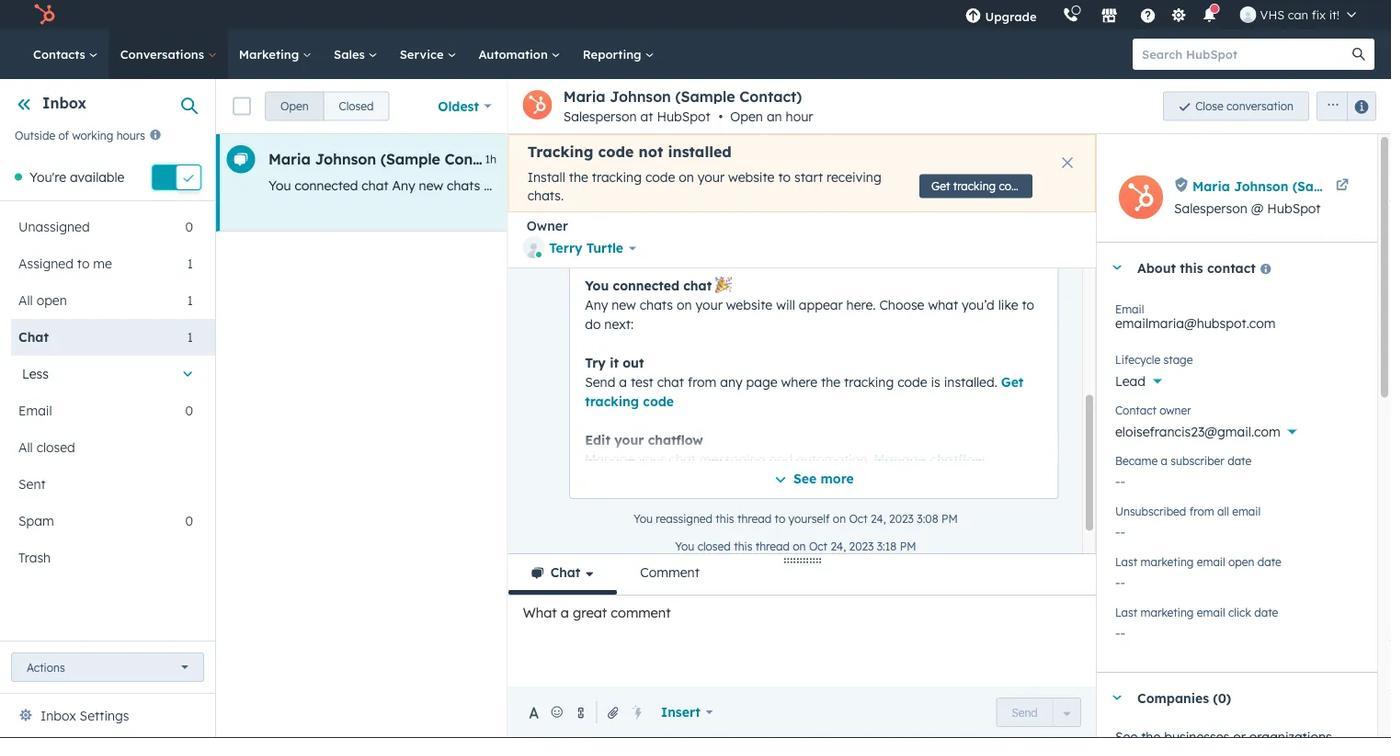 Task type: describe. For each thing, give the bounding box(es) containing it.
open inside maria johnson (sample contact) salesperson at hubspot • open an hour
[[731, 109, 764, 125]]

chat inside try it out send a test chat from any page where the tracking code is installed.
[[657, 374, 684, 390]]

tracking inside "live chat from maria johnson (sample contact) with context you connected chat
any new chats on your website will appear here. choose what you'd like to do next:

try it out 
send a test chat from any page where the tracking code is installed: https://app.hubs" row
[[1214, 178, 1264, 194]]

you're
[[29, 169, 66, 185]]

johnson for maria johnson (sample contact) salesperson at hubspot • open an hour
[[610, 87, 671, 106]]

chats.
[[528, 187, 564, 203]]

subscriber
[[1172, 454, 1225, 468]]

try inside row
[[898, 178, 916, 194]]

do inside row
[[846, 178, 862, 194]]

0 vertical spatial chat
[[18, 329, 49, 345]]

unsubscribed from all email
[[1116, 505, 1261, 518]]

•
[[719, 109, 723, 125]]

you reassigned this thread to yourself on oct 24, 2023 3:08 pm
[[633, 512, 958, 526]]

this inside about this contact dropdown button
[[1181, 260, 1204, 276]]

all open
[[18, 292, 67, 309]]

see more
[[794, 471, 854, 487]]

date for click
[[1255, 606, 1279, 620]]

3:08
[[917, 512, 939, 526]]

hubspot link
[[22, 4, 69, 26]]

1 vertical spatial salesperson
[[1175, 201, 1248, 217]]

inbox settings
[[40, 708, 129, 725]]

tracking inside get tracking code
[[585, 393, 639, 410]]

caret image
[[1112, 265, 1123, 270]]

0 vertical spatial of
[[58, 128, 69, 142]]

0 vertical spatial open
[[36, 292, 67, 309]]

contacts
[[33, 46, 89, 62]]

what a great comment
[[523, 605, 671, 621]]

terry turtle
[[549, 240, 624, 256]]

contact
[[1208, 260, 1257, 276]]

all closed
[[18, 440, 75, 456]]

to inside row
[[830, 178, 842, 194]]

lifecycle
[[1116, 353, 1161, 367]]

email for email
[[18, 403, 52, 419]]

owner
[[1160, 403, 1192, 417]]

will inside row
[[584, 178, 603, 194]]

1 vertical spatial hubspot
[[1268, 201, 1322, 217]]

availability.
[[857, 587, 925, 603]]

Last marketing email open date text field
[[1116, 566, 1360, 595]]

0 vertical spatial pm
[[942, 512, 958, 526]]

it inside try it out send a test chat from any page where the tracking code is installed.
[[610, 355, 619, 371]]

next: inside you connected chat 🎉 any new chats on your website will appear here. choose what you'd like to do next:
[[604, 316, 634, 332]]

where inside row
[[1151, 178, 1188, 194]]

you for you closed this thread on oct 24, 2023 3:18 pm
[[675, 540, 694, 554]]

is inside row
[[1301, 178, 1311, 194]]

settings
[[80, 708, 129, 725]]

new inside row
[[419, 178, 444, 194]]

a inside try it out send a test chat from any page where the tracking code is installed.
[[619, 374, 627, 390]]

appear inside row
[[606, 178, 650, 194]]

to inside install the tracking code on your website to start receiving chats.
[[779, 169, 791, 185]]

email for email emailmaria@hubspot.com
[[1116, 302, 1145, 316]]

a inside row
[[989, 178, 997, 194]]

0 vertical spatial email
[[1233, 505, 1261, 518]]

get tracking code button
[[920, 174, 1033, 198]]

automation link
[[468, 29, 572, 79]]

service link
[[389, 29, 468, 79]]

you connected chat any new chats on your website will appear here. choose what you'd like to do next:  try it out  send a test chat from any page where the tracking code is installed: http
[[269, 178, 1392, 194]]

sales
[[334, 46, 369, 62]]

0 for spam
[[185, 513, 193, 529]]

1 vertical spatial get tracking code
[[585, 374, 1024, 410]]

your inside install the tracking code on your website to start receiving chats.
[[698, 169, 725, 185]]

connected for you connected chat any new chats on your website will appear here. choose what you'd like to do next:  try it out  send a test chat from any page where the tracking code is installed: http
[[295, 178, 358, 194]]

chats inside you connected chat 🎉 any new chats on your website will appear here. choose what you'd like to do next:
[[640, 297, 673, 313]]

email emailmaria@hubspot.com
[[1116, 302, 1276, 332]]

here. inside you connected chat 🎉 any new chats on your website will appear here. choose what you'd like to do next:
[[846, 297, 876, 313]]

thread for to
[[737, 512, 772, 526]]

on inside you connected chat 🎉 any new chats on your website will appear here. choose what you'd like to do next:
[[677, 297, 692, 313]]

maria for maria johnson (sample contact)
[[269, 150, 311, 168]]

choose inside you connected chat 🎉 any new chats on your website will appear here. choose what you'd like to do next:
[[879, 297, 925, 313]]

conversations
[[120, 46, 208, 62]]

conversations link
[[109, 29, 228, 79]]

insert
[[661, 705, 701, 721]]

to inside you connected chat 🎉 any new chats on your website will appear here. choose what you'd like to do next:
[[1022, 297, 1035, 313]]

all for all closed
[[18, 440, 33, 456]]

team's
[[813, 587, 853, 603]]

comment
[[611, 605, 671, 621]]

your left team's
[[782, 587, 809, 603]]

here. inside row
[[654, 178, 683, 194]]

what inside you connected chat 🎉 any new chats on your website will appear here. choose what you'd like to do next:
[[928, 297, 958, 313]]

0 vertical spatial date
[[1228, 454, 1252, 468]]

tracking code not installed
[[528, 143, 732, 161]]

assigned to me
[[18, 256, 112, 272]]

you for you reassigned this thread to yourself on oct 24, 2023 3:08 pm
[[633, 512, 653, 526]]

yourself
[[788, 512, 830, 526]]

outside
[[15, 128, 55, 142]]

marketing for last marketing email click date
[[1141, 606, 1195, 620]]

page inside try it out send a test chat from any page where the tracking code is installed.
[[746, 374, 778, 390]]

3 1 from the top
[[187, 329, 193, 345]]

maria for maria johnson (sample contac
[[1193, 178, 1231, 194]]

code inside row
[[1268, 178, 1298, 194]]

contac
[[1350, 178, 1392, 194]]

menu containing vhs can fix it!
[[953, 0, 1370, 29]]

test inside row
[[1001, 178, 1024, 194]]

installed:
[[1314, 178, 1368, 194]]

any inside "live chat from maria johnson (sample contact) with context you connected chat
any new chats on your website will appear here. choose what you'd like to do next:

try it out 
send a test chat from any page where the tracking code is installed: https://app.hubs" row
[[1090, 178, 1113, 194]]

tracking inside install the tracking code on your website to start receiving chats.
[[592, 169, 642, 185]]

salesperson @ hubspot
[[1175, 201, 1322, 217]]

sales link
[[323, 29, 389, 79]]

connected for you connected chat 🎉 any new chats on your website will appear here. choose what you'd like to do next:
[[613, 278, 679, 294]]

oldest button
[[426, 88, 504, 125]]

johnson for maria johnson (sample contac
[[1235, 178, 1289, 194]]

oldest
[[438, 98, 479, 114]]

try it out send a test chat from any page where the tracking code is installed.
[[585, 355, 1001, 390]]

you connected chat 🎉 any new chats on your website will appear here. choose what you'd like to do next:
[[585, 278, 1035, 332]]

actions
[[27, 661, 65, 675]]

click
[[1229, 606, 1252, 620]]

maria johnson (sample contac link
[[1193, 175, 1392, 197]]

1 horizontal spatial oct
[[849, 512, 868, 526]]

great
[[573, 605, 607, 621]]

is inside try it out send a test chat from any page where the tracking code is installed.
[[931, 374, 941, 390]]

website inside row
[[534, 178, 580, 194]]

last marketing email click date
[[1116, 606, 1279, 620]]

1 horizontal spatial chatflow
[[930, 451, 985, 468]]

send button
[[997, 698, 1054, 728]]

(sample for maria johnson (sample contac
[[1293, 178, 1346, 194]]

see more button
[[774, 468, 854, 491]]

the inside row
[[1191, 178, 1211, 194]]

hubspot inside maria johnson (sample contact) salesperson at hubspot • open an hour
[[657, 109, 711, 125]]

all
[[1218, 505, 1230, 518]]

closed for all
[[36, 440, 75, 456]]

date for open
[[1258, 555, 1282, 569]]

this for you closed this thread on oct 24, 2023 3:18 pm
[[734, 540, 752, 554]]

email for open
[[1198, 555, 1226, 569]]

conversation
[[1227, 99, 1294, 113]]

🎉
[[715, 278, 728, 294]]

installed.
[[944, 374, 998, 390]]

reassigned
[[656, 512, 713, 526]]

0 vertical spatial 24,
[[871, 512, 886, 526]]

get inside get tracking code
[[1001, 374, 1024, 390]]

upgrade image
[[966, 8, 982, 25]]

you'd inside row
[[769, 178, 802, 194]]

3:18
[[877, 540, 897, 554]]

your inside you connected chat 🎉 any new chats on your website will appear here. choose what you'd like to do next:
[[695, 297, 723, 313]]

install
[[528, 169, 566, 185]]

thread for on
[[756, 540, 790, 554]]

it inside row
[[920, 178, 928, 194]]

0 vertical spatial 2023
[[889, 512, 914, 526]]

(sample for maria johnson (sample contact) salesperson at hubspot • open an hour
[[676, 87, 736, 106]]

the left 'color'
[[652, 509, 671, 525]]

vhs can fix it! button
[[1230, 0, 1368, 29]]

1 vertical spatial 2023
[[849, 540, 874, 554]]

salesperson inside maria johnson (sample contact) salesperson at hubspot • open an hour
[[564, 109, 637, 125]]

0 horizontal spatial and
[[708, 509, 732, 525]]

send group
[[997, 698, 1082, 728]]

hour
[[786, 109, 814, 125]]

chats inside "live chat from maria johnson (sample contact) with context you connected chat
any new chats on your website will appear here. choose what you'd like to do next:

try it out 
send a test chat from any page where the tracking code is installed: https://app.hubs" row
[[447, 178, 481, 194]]

0 for unassigned
[[185, 219, 193, 235]]

1 vertical spatial 24,
[[831, 540, 846, 554]]

behaviour
[[658, 587, 719, 603]]

1 horizontal spatial of
[[767, 509, 779, 525]]

companies (0) button
[[1098, 673, 1360, 723]]

about this contact button
[[1098, 243, 1360, 293]]

2 horizontal spatial from
[[1190, 505, 1215, 518]]

the inside try it out send a test chat from any page where the tracking code is installed.
[[821, 374, 841, 390]]

help image
[[1140, 8, 1157, 25]]

all for all open
[[18, 292, 33, 309]]

actions button
[[11, 653, 204, 683]]

about this contact
[[1138, 260, 1257, 276]]

maria for maria johnson (sample contact) salesperson at hubspot • open an hour
[[564, 87, 606, 106]]

@
[[1252, 201, 1264, 217]]

(0)
[[1214, 690, 1232, 706]]

customize
[[585, 509, 648, 525]]

what inside row
[[736, 178, 766, 194]]

it!
[[1330, 7, 1340, 22]]

search image
[[1353, 48, 1366, 61]]

contact owner
[[1116, 403, 1192, 417]]

0 horizontal spatial pm
[[900, 540, 916, 554]]

color
[[675, 509, 705, 525]]

trash
[[18, 550, 51, 566]]

inbox for inbox
[[42, 94, 87, 112]]

http
[[1372, 178, 1392, 194]]

group containing open
[[265, 92, 390, 121]]

choose inside row
[[687, 178, 732, 194]]

get tracking code inside "button"
[[932, 179, 1025, 193]]

Search HubSpot search field
[[1133, 39, 1359, 70]]

last for last marketing email open date
[[1116, 555, 1138, 569]]

upgrade
[[986, 9, 1037, 24]]

contact) for maria johnson (sample contact) salesperson at hubspot • open an hour
[[740, 87, 802, 106]]

companies
[[1138, 690, 1210, 706]]

get inside "button"
[[932, 179, 951, 193]]

chat inside edit your chatflow manage your chat messaging and automation. manage chatflow
[[669, 451, 696, 468]]



Task type: locate. For each thing, give the bounding box(es) containing it.
oct down more
[[849, 512, 868, 526]]

turtle
[[587, 240, 624, 256]]

last for last marketing email click date
[[1116, 606, 1138, 620]]

1 manage from the left
[[585, 451, 635, 468]]

on inside install the tracking code on your website to start receiving chats.
[[679, 169, 694, 185]]

get tracking code
[[932, 179, 1025, 193], [585, 374, 1024, 410]]

0 horizontal spatial manage
[[585, 451, 635, 468]]

1 vertical spatial any
[[720, 374, 743, 390]]

website down tracking
[[534, 178, 580, 194]]

1 vertical spatial (sample
[[381, 150, 441, 168]]

main content
[[216, 31, 1392, 739]]

1 horizontal spatial group
[[1310, 92, 1377, 121]]

0 vertical spatial send
[[955, 178, 986, 194]]

lead button
[[1116, 363, 1360, 394]]

next: inside row
[[865, 178, 894, 194]]

chatflow up messaging
[[648, 432, 703, 448]]

your right edit
[[614, 432, 644, 448]]

1 horizontal spatial chat
[[551, 565, 581, 581]]

main content containing maria johnson (sample contact)
[[216, 31, 1392, 739]]

1 horizontal spatial page
[[1117, 178, 1148, 194]]

0 horizontal spatial any
[[720, 374, 743, 390]]

on
[[679, 169, 694, 185], [484, 178, 499, 194], [677, 297, 692, 313], [833, 512, 846, 526], [793, 540, 806, 554], [763, 587, 779, 603]]

do down terry turtle
[[585, 316, 601, 332]]

1 vertical spatial you'd
[[962, 297, 995, 313]]

0 vertical spatial this
[[1181, 260, 1204, 276]]

connected inside row
[[295, 178, 358, 194]]

eloisefrancis23@gmail.com
[[1116, 424, 1281, 440]]

any down maria johnson (sample contact)
[[392, 178, 416, 194]]

0 vertical spatial page
[[1117, 178, 1148, 194]]

from inside row
[[1058, 178, 1087, 194]]

0 vertical spatial try
[[898, 178, 916, 194]]

code inside get tracking code
[[643, 393, 674, 410]]

caret image
[[1112, 696, 1123, 701]]

appear inside you connected chat 🎉 any new chats on your website will appear here. choose what you'd like to do next:
[[799, 297, 843, 313]]

(sample inside row
[[381, 150, 441, 168]]

you down the turtle
[[585, 278, 609, 294]]

0 horizontal spatial get
[[932, 179, 951, 193]]

thread down you reassigned this thread to yourself on oct 24, 2023 3:08 pm
[[756, 540, 790, 554]]

unsubscribed
[[1116, 505, 1187, 518]]

notifications image
[[1202, 8, 1219, 25]]

installed
[[668, 143, 732, 161]]

unassigned
[[18, 219, 90, 235]]

0 horizontal spatial salesperson
[[564, 109, 637, 125]]

inbox for inbox settings
[[40, 708, 76, 725]]

contact) down oldest popup button
[[445, 150, 507, 168]]

where inside try it out send a test chat from any page where the tracking code is installed.
[[781, 374, 817, 390]]

0 horizontal spatial where
[[781, 374, 817, 390]]

hubspot image
[[33, 4, 55, 26]]

group down sales
[[265, 92, 390, 121]]

chat inside button
[[551, 565, 581, 581]]

2 marketing from the top
[[1141, 606, 1195, 620]]

1 horizontal spatial where
[[1151, 178, 1188, 194]]

closed inside main content
[[698, 540, 731, 554]]

1 horizontal spatial any
[[1090, 178, 1113, 194]]

1 vertical spatial page
[[746, 374, 778, 390]]

is left installed: on the top right of the page
[[1301, 178, 1311, 194]]

close image
[[1063, 157, 1074, 168]]

0 vertical spatial email
[[1116, 302, 1145, 316]]

out inside row
[[931, 178, 952, 194]]

1 vertical spatial 1
[[187, 292, 193, 309]]

1 vertical spatial marketing
[[1141, 606, 1195, 620]]

from down close icon
[[1058, 178, 1087, 194]]

0 vertical spatial get tracking code
[[932, 179, 1025, 193]]

1 vertical spatial test
[[631, 374, 653, 390]]

johnson inside row
[[315, 150, 376, 168]]

maria johnson (sample contac
[[1193, 178, 1392, 194]]

1 vertical spatial new
[[612, 297, 636, 313]]

page inside "live chat from maria johnson (sample contact) with context you connected chat
any new chats on your website will appear here. choose what you'd like to do next:

try it out 
send a test chat from any page where the tracking code is installed: https://app.hubs" row
[[1117, 178, 1148, 194]]

on inside row
[[484, 178, 499, 194]]

0 horizontal spatial test
[[631, 374, 653, 390]]

open inside button
[[281, 99, 309, 113]]

0 vertical spatial you'd
[[769, 178, 802, 194]]

1 horizontal spatial test
[[1001, 178, 1024, 194]]

from
[[1058, 178, 1087, 194], [688, 374, 717, 390], [1190, 505, 1215, 518]]

0 vertical spatial is
[[1301, 178, 1311, 194]]

website down 🎉 at the top right of the page
[[726, 297, 773, 313]]

and up see more button
[[769, 451, 793, 468]]

1 horizontal spatial like
[[998, 297, 1018, 313]]

0 vertical spatial closed
[[36, 440, 75, 456]]

install the tracking code on your website to start receiving chats.
[[528, 169, 882, 203]]

last down unsubscribed
[[1116, 555, 1138, 569]]

you're available
[[29, 169, 125, 185]]

2 vertical spatial this
[[734, 540, 752, 554]]

out inside try it out send a test chat from any page where the tracking code is installed.
[[623, 355, 644, 371]]

chat button
[[509, 555, 618, 595]]

try
[[898, 178, 916, 194], [585, 355, 606, 371]]

will down tracking
[[584, 178, 603, 194]]

0 vertical spatial do
[[846, 178, 862, 194]]

email inside email emailmaria@hubspot.com
[[1116, 302, 1145, 316]]

try up edit
[[585, 355, 606, 371]]

where up edit your chatflow manage your chat messaging and automation. manage chatflow
[[781, 374, 817, 390]]

any inside row
[[392, 178, 416, 194]]

the
[[569, 169, 589, 185], [1191, 178, 1211, 194], [821, 374, 841, 390], [652, 509, 671, 525]]

of right outside
[[58, 128, 69, 142]]

all up sent
[[18, 440, 33, 456]]

a
[[989, 178, 997, 194], [619, 374, 627, 390], [1162, 454, 1168, 468], [561, 605, 569, 621]]

Open button
[[265, 92, 324, 121]]

1 horizontal spatial 2023
[[889, 512, 914, 526]]

1 horizontal spatial next:
[[865, 178, 894, 194]]

1 last from the top
[[1116, 555, 1138, 569]]

any down the turtle
[[585, 297, 608, 313]]

group
[[265, 92, 390, 121], [1310, 92, 1377, 121]]

like inside you connected chat 🎉 any new chats on your website will appear here. choose what you'd like to do next:
[[998, 297, 1018, 313]]

lifecycle stage
[[1116, 353, 1194, 367]]

get right receiving
[[932, 179, 951, 193]]

you for you connected chat any new chats on your website will appear here. choose what you'd like to do next:  try it out  send a test chat from any page where the tracking code is installed: http
[[269, 178, 291, 194]]

tracking inside get tracking code "button"
[[954, 179, 996, 193]]

0 vertical spatial what
[[736, 178, 766, 194]]

1 horizontal spatial here.
[[846, 297, 876, 313]]

1 vertical spatial this
[[716, 512, 734, 526]]

reporting
[[583, 46, 645, 62]]

email down unsubscribed from all email text field
[[1198, 555, 1226, 569]]

will up try it out send a test chat from any page where the tracking code is installed.
[[776, 297, 795, 313]]

do right start
[[846, 178, 862, 194]]

1 horizontal spatial it
[[920, 178, 928, 194]]

0 horizontal spatial oct
[[809, 540, 828, 554]]

open down marketing 'link'
[[281, 99, 309, 113]]

notifications button
[[1195, 0, 1226, 29]]

where up the salesperson @ hubspot
[[1151, 178, 1188, 194]]

any inside try it out send a test chat from any page where the tracking code is installed.
[[720, 374, 743, 390]]

you'd inside you connected chat 🎉 any new chats on your website will appear here. choose what you'd like to do next:
[[962, 297, 995, 313]]

marketplaces image
[[1102, 8, 1118, 25]]

1 vertical spatial open
[[1229, 555, 1255, 569]]

closed for you
[[698, 540, 731, 554]]

get tracking code link
[[585, 374, 1024, 410]]

2 group from the left
[[1310, 92, 1377, 121]]

connected down maria johnson (sample contact)
[[295, 178, 358, 194]]

contact) inside maria johnson (sample contact) salesperson at hubspot • open an hour
[[740, 87, 802, 106]]

closed down customize the color and style of your chat widget.
[[698, 540, 731, 554]]

style
[[735, 509, 763, 525]]

email left click
[[1198, 606, 1226, 620]]

messaging
[[699, 451, 766, 468]]

thread up you closed this thread on oct 24, 2023 3:18 pm
[[737, 512, 772, 526]]

2 vertical spatial send
[[1012, 706, 1039, 720]]

1 horizontal spatial out
[[931, 178, 952, 194]]

1 vertical spatial what
[[928, 297, 958, 313]]

send inside try it out send a test chat from any page where the tracking code is installed.
[[585, 374, 615, 390]]

is left installed.
[[931, 374, 941, 390]]

new down maria johnson (sample contact)
[[419, 178, 444, 194]]

reporting link
[[572, 29, 666, 79]]

your up reassigned
[[638, 451, 665, 468]]

closed up sent
[[36, 440, 75, 456]]

automation
[[479, 46, 552, 62]]

0 horizontal spatial chats
[[447, 178, 481, 194]]

maria inside row
[[269, 150, 311, 168]]

2 0 from the top
[[185, 403, 193, 419]]

last up caret icon
[[1116, 606, 1138, 620]]

24, down widget.
[[831, 540, 846, 554]]

website inside you connected chat 🎉 any new chats on your website will appear here. choose what you'd like to do next:
[[726, 297, 773, 313]]

0 horizontal spatial connected
[[295, 178, 358, 194]]

1 vertical spatial is
[[931, 374, 941, 390]]

fix
[[1313, 7, 1327, 22]]

website inside install the tracking code on your website to start receiving chats.
[[729, 169, 775, 185]]

2 horizontal spatial maria
[[1193, 178, 1231, 194]]

1 marketing from the top
[[1141, 555, 1195, 569]]

send
[[955, 178, 986, 194], [585, 374, 615, 390], [1012, 706, 1039, 720]]

outside of working hours
[[15, 128, 145, 142]]

widget.
[[844, 509, 888, 525]]

like inside row
[[806, 178, 826, 194]]

1 vertical spatial johnson
[[315, 150, 376, 168]]

1 vertical spatial send
[[585, 374, 615, 390]]

vhs can fix it!
[[1261, 7, 1340, 22]]

johnson down closed button
[[315, 150, 376, 168]]

choose
[[687, 178, 732, 194], [879, 297, 925, 313]]

inbox up outside of working hours
[[42, 94, 87, 112]]

new inside you connected chat 🎉 any new chats on your website will appear here. choose what you'd like to do next:
[[612, 297, 636, 313]]

your up owner
[[503, 178, 530, 194]]

marketing
[[239, 46, 303, 62]]

open right •
[[731, 109, 764, 125]]

johnson inside maria johnson (sample contact) salesperson at hubspot • open an hour
[[610, 87, 671, 106]]

1 group from the left
[[265, 92, 390, 121]]

0 horizontal spatial choose
[[687, 178, 732, 194]]

website left start
[[729, 169, 775, 185]]

contact
[[1116, 403, 1157, 417]]

24, up 3:18
[[871, 512, 886, 526]]

any inside you connected chat 🎉 any new chats on your website will appear here. choose what you'd like to do next:
[[585, 297, 608, 313]]

settings image
[[1171, 8, 1188, 24]]

0 horizontal spatial you'd
[[769, 178, 802, 194]]

(sample up •
[[676, 87, 736, 106]]

you down reassigned
[[675, 540, 694, 554]]

calling icon button
[[1056, 3, 1087, 27]]

up
[[608, 587, 624, 603]]

customize the color and style of your chat widget.
[[585, 509, 892, 525]]

this down customize the color and style of your chat widget.
[[734, 540, 752, 554]]

maria johnson (sample contact)
[[269, 150, 507, 168]]

chat inside you connected chat 🎉 any new chats on your website will appear here. choose what you'd like to do next:
[[683, 278, 712, 294]]

eloisefrancis23@gmail.com button
[[1116, 414, 1360, 444]]

chat up great
[[551, 565, 581, 581]]

an
[[767, 109, 783, 125]]

closed inside button
[[36, 440, 75, 456]]

you'd left receiving
[[769, 178, 802, 194]]

email down less
[[18, 403, 52, 419]]

johnson up at
[[610, 87, 671, 106]]

any up messaging
[[720, 374, 743, 390]]

manage chatflow link
[[874, 451, 985, 468]]

what left start
[[736, 178, 766, 194]]

1 vertical spatial date
[[1258, 555, 1282, 569]]

get
[[932, 179, 951, 193], [1001, 374, 1024, 390]]

this right about
[[1181, 260, 1204, 276]]

Last marketing email click date text field
[[1116, 616, 1360, 646]]

code inside "button"
[[1000, 179, 1025, 193]]

based
[[722, 587, 760, 603]]

1 horizontal spatial is
[[1301, 178, 1311, 194]]

your
[[698, 169, 725, 185], [503, 178, 530, 194], [695, 297, 723, 313], [614, 432, 644, 448], [638, 451, 665, 468], [783, 509, 810, 525], [782, 587, 809, 603]]

2 1 from the top
[[187, 292, 193, 309]]

appear
[[606, 178, 650, 194], [799, 297, 843, 313]]

to
[[779, 169, 791, 185], [830, 178, 842, 194], [77, 256, 90, 272], [1022, 297, 1035, 313], [775, 512, 785, 526]]

1 horizontal spatial manage
[[874, 451, 926, 468]]

contact) up an
[[740, 87, 802, 106]]

chat
[[18, 329, 49, 345], [551, 565, 581, 581]]

marketing for last marketing email open date
[[1141, 555, 1195, 569]]

contact) for maria johnson (sample contact)
[[445, 150, 507, 168]]

1 vertical spatial oct
[[809, 540, 828, 554]]

contact) inside row
[[445, 150, 507, 168]]

marketing down unsubscribed
[[1141, 555, 1195, 569]]

this for you reassigned this thread to yourself on oct 24, 2023 3:08 pm
[[716, 512, 734, 526]]

became a subscriber date
[[1116, 454, 1252, 468]]

try inside try it out send a test chat from any page where the tracking code is installed.
[[585, 355, 606, 371]]

send inside row
[[955, 178, 986, 194]]

tracking
[[528, 143, 594, 161]]

pm right 3:08
[[942, 512, 958, 526]]

it
[[920, 178, 928, 194], [610, 355, 619, 371]]

email
[[1233, 505, 1261, 518], [1198, 555, 1226, 569], [1198, 606, 1226, 620]]

24,
[[871, 512, 886, 526], [831, 540, 846, 554]]

chat up less
[[18, 329, 49, 345]]

get right installed.
[[1001, 374, 1024, 390]]

group down search image
[[1310, 92, 1377, 121]]

1 vertical spatial chatflow
[[930, 451, 985, 468]]

0 for email
[[185, 403, 193, 419]]

will
[[584, 178, 603, 194], [776, 297, 795, 313]]

1 vertical spatial out
[[623, 355, 644, 371]]

manage up 3:08
[[874, 451, 926, 468]]

receiving
[[827, 169, 882, 185]]

and left style
[[708, 509, 732, 525]]

code inside install the tracking code on your website to start receiving chats.
[[646, 169, 676, 185]]

0 horizontal spatial maria
[[269, 150, 311, 168]]

0 vertical spatial 0
[[185, 219, 193, 235]]

email right all
[[1233, 505, 1261, 518]]

send inside button
[[1012, 706, 1039, 720]]

page up caret image
[[1117, 178, 1148, 194]]

0 horizontal spatial hubspot
[[657, 109, 711, 125]]

your down 🎉 at the top right of the page
[[695, 297, 723, 313]]

1 1 from the top
[[187, 256, 193, 272]]

close conversation button
[[1164, 92, 1310, 121]]

1 horizontal spatial and
[[769, 451, 793, 468]]

1 for open
[[187, 292, 193, 309]]

tracking code not installed alert
[[509, 134, 1097, 213]]

the inside install the tracking code on your website to start receiving chats.
[[569, 169, 589, 185]]

1 vertical spatial contact)
[[445, 150, 507, 168]]

live chat from maria johnson (sample contact) with context you connected chat
any new chats on your website will appear here. choose what you'd like to do next:

try it out 
send a test chat from any page where the tracking code is installed: https://app.hubs row
[[216, 134, 1392, 232]]

marketing down last marketing email open date
[[1141, 606, 1195, 620]]

this
[[1181, 260, 1204, 276], [716, 512, 734, 526], [734, 540, 752, 554]]

set
[[585, 587, 605, 603]]

you left reassigned
[[633, 512, 653, 526]]

help button
[[1133, 0, 1164, 29]]

1 horizontal spatial choose
[[879, 297, 925, 313]]

edit your chatflow manage your chat messaging and automation. manage chatflow
[[585, 432, 985, 468]]

from up messaging
[[688, 374, 717, 390]]

next:
[[865, 178, 894, 194], [604, 316, 634, 332]]

from left all
[[1190, 505, 1215, 518]]

terry turtle button
[[523, 235, 636, 262]]

you'd up installed.
[[962, 297, 995, 313]]

code inside try it out send a test chat from any page where the tracking code is installed.
[[898, 374, 927, 390]]

menu item
[[1050, 0, 1054, 29]]

closed
[[36, 440, 75, 456], [698, 540, 731, 554]]

lead
[[1116, 374, 1146, 390]]

maria down open button
[[269, 150, 311, 168]]

next: right start
[[865, 178, 894, 194]]

open down unsubscribed from all email text field
[[1229, 555, 1255, 569]]

last marketing email open date
[[1116, 555, 1282, 569]]

0 vertical spatial johnson
[[610, 87, 671, 106]]

and inside edit your chatflow manage your chat messaging and automation. manage chatflow
[[769, 451, 793, 468]]

0 horizontal spatial johnson
[[315, 150, 376, 168]]

3 0 from the top
[[185, 513, 193, 529]]

inbox left settings
[[40, 708, 76, 725]]

sent
[[18, 476, 46, 493]]

hours
[[117, 128, 145, 142]]

0 horizontal spatial chatflow
[[648, 432, 703, 448]]

all inside all closed button
[[18, 440, 33, 456]]

1 vertical spatial chats
[[640, 297, 673, 313]]

Unsubscribed from all email text field
[[1116, 515, 1360, 545]]

menu
[[953, 0, 1370, 29]]

hubspot right at
[[657, 109, 711, 125]]

service
[[400, 46, 447, 62]]

new down the turtle
[[612, 297, 636, 313]]

1 horizontal spatial closed
[[698, 540, 731, 554]]

test inside try it out send a test chat from any page where the tracking code is installed.
[[631, 374, 653, 390]]

1 horizontal spatial open
[[731, 109, 764, 125]]

2 all from the top
[[18, 440, 33, 456]]

1 horizontal spatial from
[[1058, 178, 1087, 194]]

close
[[1196, 99, 1224, 113]]

0 horizontal spatial will
[[584, 178, 603, 194]]

you inside you connected chat 🎉 any new chats on your website will appear here. choose what you'd like to do next:
[[585, 278, 609, 294]]

not
[[639, 143, 664, 161]]

marketing link
[[228, 29, 323, 79]]

do inside you connected chat 🎉 any new chats on your website will appear here. choose what you'd like to do next:
[[585, 316, 601, 332]]

date down unsubscribed from all email text field
[[1258, 555, 1282, 569]]

it up edit
[[610, 355, 619, 371]]

what up installed.
[[928, 297, 958, 313]]

terry turtle image
[[1241, 6, 1257, 23]]

about
[[1138, 260, 1177, 276]]

0 horizontal spatial next:
[[604, 316, 634, 332]]

appear down tracking code not installed
[[606, 178, 650, 194]]

from inside try it out send a test chat from any page where the tracking code is installed.
[[688, 374, 717, 390]]

available
[[70, 169, 125, 185]]

spam
[[18, 513, 54, 529]]

more
[[821, 471, 854, 487]]

2 manage from the left
[[874, 451, 926, 468]]

0 vertical spatial salesperson
[[564, 109, 637, 125]]

Closed button
[[323, 92, 390, 121]]

1 vertical spatial choose
[[879, 297, 925, 313]]

0 horizontal spatial closed
[[36, 440, 75, 456]]

2 horizontal spatial send
[[1012, 706, 1039, 720]]

oct down yourself
[[809, 540, 828, 554]]

2 vertical spatial johnson
[[1235, 178, 1289, 194]]

set up chat behaviour based on your team's availability.
[[585, 587, 929, 603]]

1 horizontal spatial do
[[846, 178, 862, 194]]

2 last from the top
[[1116, 606, 1138, 620]]

(sample left contac
[[1293, 178, 1346, 194]]

1 horizontal spatial get
[[1001, 374, 1024, 390]]

you for you connected chat 🎉 any new chats on your website will appear here. choose what you'd like to do next:
[[585, 278, 609, 294]]

salesperson left @
[[1175, 201, 1248, 217]]

0 vertical spatial hubspot
[[657, 109, 711, 125]]

0 vertical spatial inbox
[[42, 94, 87, 112]]

manage down edit
[[585, 451, 635, 468]]

0 horizontal spatial any
[[392, 178, 416, 194]]

all
[[18, 292, 33, 309], [18, 440, 33, 456]]

you're available image
[[15, 174, 22, 181]]

tracking inside try it out send a test chat from any page where the tracking code is installed.
[[844, 374, 894, 390]]

2 vertical spatial (sample
[[1293, 178, 1346, 194]]

all closed button
[[11, 429, 193, 466]]

it right receiving
[[920, 178, 928, 194]]

0 vertical spatial any
[[392, 178, 416, 194]]

edit
[[585, 432, 610, 448]]

0 horizontal spatial try
[[585, 355, 606, 371]]

Became a subscriber date text field
[[1116, 465, 1360, 494]]

1 horizontal spatial chats
[[640, 297, 673, 313]]

hubspot down the maria johnson (sample contac link
[[1268, 201, 1322, 217]]

page up edit your chatflow manage your chat messaging and automation. manage chatflow
[[746, 374, 778, 390]]

try right receiving
[[898, 178, 916, 194]]

you
[[269, 178, 291, 194], [585, 278, 609, 294], [633, 512, 653, 526], [675, 540, 694, 554]]

your up you closed this thread on oct 24, 2023 3:18 pm
[[783, 509, 810, 525]]

maria
[[564, 87, 606, 106], [269, 150, 311, 168], [1193, 178, 1231, 194]]

of right style
[[767, 509, 779, 525]]

calling icon image
[[1063, 7, 1080, 24]]

connected inside you connected chat 🎉 any new chats on your website will appear here. choose what you'd like to do next:
[[613, 278, 679, 294]]

where
[[1151, 178, 1188, 194], [781, 374, 817, 390]]

1 horizontal spatial (sample
[[676, 87, 736, 106]]

date right click
[[1255, 606, 1279, 620]]

0 vertical spatial contact)
[[740, 87, 802, 106]]

0 vertical spatial out
[[931, 178, 952, 194]]

your inside row
[[503, 178, 530, 194]]

of
[[58, 128, 69, 142], [767, 509, 779, 525]]

salesperson up tracking code not installed
[[564, 109, 637, 125]]

1 vertical spatial maria
[[269, 150, 311, 168]]

1 vertical spatial connected
[[613, 278, 679, 294]]

start
[[795, 169, 824, 185]]

2023 left 3:18
[[849, 540, 874, 554]]

1 horizontal spatial you'd
[[962, 297, 995, 313]]

open
[[36, 292, 67, 309], [1229, 555, 1255, 569]]

any
[[1090, 178, 1113, 194], [720, 374, 743, 390]]

maria inside maria johnson (sample contact) salesperson at hubspot • open an hour
[[564, 87, 606, 106]]

1 0 from the top
[[185, 219, 193, 235]]

email for click
[[1198, 606, 1226, 620]]

less
[[22, 366, 49, 382]]

appear up try it out send a test chat from any page where the tracking code is installed.
[[799, 297, 843, 313]]

email down caret image
[[1116, 302, 1145, 316]]

date down eloisefrancis23@gmail.com popup button
[[1228, 454, 1252, 468]]

johnson for maria johnson (sample contact)
[[315, 150, 376, 168]]

0 horizontal spatial 2023
[[849, 540, 874, 554]]

(sample for maria johnson (sample contact)
[[381, 150, 441, 168]]

johnson
[[610, 87, 671, 106], [315, 150, 376, 168], [1235, 178, 1289, 194]]

1 all from the top
[[18, 292, 33, 309]]

0 horizontal spatial contact)
[[445, 150, 507, 168]]

johnson up @
[[1235, 178, 1289, 194]]

this left style
[[716, 512, 734, 526]]

thread
[[737, 512, 772, 526], [756, 540, 790, 554]]

you down open button
[[269, 178, 291, 194]]

will inside you connected chat 🎉 any new chats on your website will appear here. choose what you'd like to do next:
[[776, 297, 795, 313]]

1 horizontal spatial open
[[1229, 555, 1255, 569]]

your down installed
[[698, 169, 725, 185]]

you inside row
[[269, 178, 291, 194]]

1 for to
[[187, 256, 193, 272]]



Task type: vqa. For each thing, say whether or not it's contained in the screenshot.
the Comment
yes



